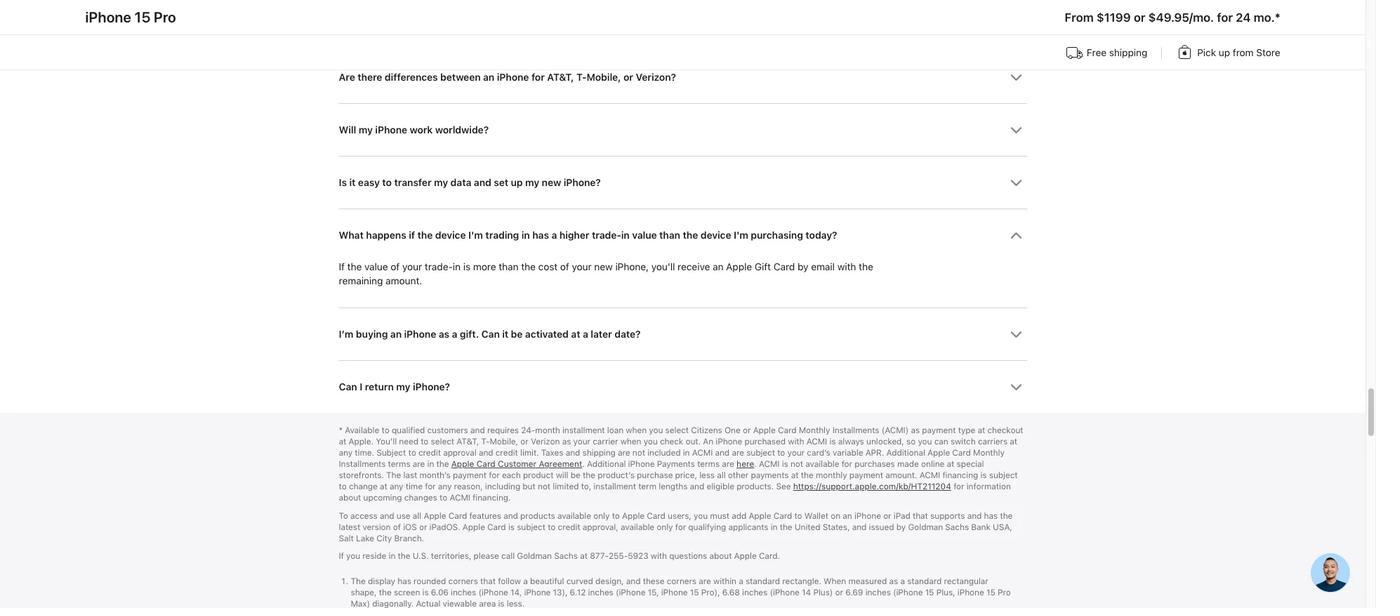 Task type: locate. For each thing, give the bounding box(es) containing it.
15 left the plus,
[[926, 588, 935, 597]]

than right more
[[499, 261, 519, 273]]

iphone inside to access and use all apple card features and products available only to apple card users, you must add apple card to wallet on an iphone or ipad that supports and has the latest version of ios or ipados. apple card is subject to credit approval, available only for qualifying applicants in the united states, and issued by goldman sachs bank usa, salt lake city branch.
[[855, 511, 881, 521]]

there
[[358, 71, 382, 83]]

iphone? up customers
[[413, 382, 450, 393]]

0 horizontal spatial that
[[480, 576, 496, 586]]

2 device from the left
[[701, 229, 732, 241]]

0 vertical spatial available
[[806, 459, 840, 469]]

0 horizontal spatial sachs
[[554, 552, 578, 561]]

list item containing what happens if the device i'm trading in has a higher trade-in value than the device i'm purchasing today?
[[339, 208, 1027, 308]]

1 vertical spatial if
[[339, 552, 344, 561]]

and right the features
[[504, 511, 518, 521]]

2 chevrondown image from the top
[[1010, 177, 1022, 189]]

1 vertical spatial monthly
[[974, 448, 1005, 458]]

1 horizontal spatial .
[[755, 459, 757, 469]]

1 horizontal spatial goldman
[[909, 522, 943, 532]]

monthly
[[799, 426, 831, 436], [974, 448, 1005, 458]]

1 device from the left
[[435, 229, 466, 241]]

0 vertical spatial if
[[339, 261, 345, 273]]

apple
[[726, 261, 752, 273], [753, 426, 776, 436], [928, 448, 950, 458], [451, 459, 474, 469], [424, 511, 446, 521], [622, 511, 645, 521], [749, 511, 772, 521], [463, 522, 485, 532], [734, 552, 757, 561]]

all up eligible
[[717, 471, 726, 481]]

what happens if the device i'm trading in has a higher trade-in value than the device i'm purchasing today?
[[339, 229, 838, 241]]

at&t, inside dropdown button
[[547, 71, 574, 83]]

qualifying
[[689, 522, 726, 532]]

1 vertical spatial select
[[431, 437, 455, 447]]

time.
[[355, 448, 374, 458]]

use
[[397, 511, 411, 521]]

new inside dropdown button
[[542, 177, 561, 188]]

. acmi is not available for purchases made online at special storefronts. the last month's payment for each product will be the product's purchase price, less all other payments at the monthly payment amount. acmi financing is subject to change at any time for any reason, including but not limited to, installment term lengths and eligible products. see
[[339, 459, 1018, 492]]

is up actual
[[423, 588, 429, 597]]

. inside the . acmi is not available for purchases made online at special storefronts. the last month's payment for each product will be the product's purchase price, less all other payments at the monthly payment amount. acmi financing is subject to change at any time for any reason, including but not limited to, installment term lengths and eligible products. see
[[755, 459, 757, 469]]

by inside to access and use all apple card features and products available only to apple card users, you must add apple card to wallet on an iphone or ipad that supports and has the latest version of ios or ipados. apple card is subject to credit approval, available only for qualifying applicants in the united states, and issued by goldman sachs bank usa, salt lake city branch.
[[897, 522, 906, 532]]

call
[[502, 552, 515, 561]]

screen
[[394, 588, 420, 597]]

shipping inside "list"
[[1110, 47, 1148, 58]]

to inside the "for information about upcoming changes to acmi financing."
[[440, 493, 448, 503]]

the display has rounded corners that follow a beautiful curved design, and these corners are within a standard rectangle. when measured as a standard rectangular shape, the screen is 6.06 inches (iphone 14, iphone 13), 6.12 inches (iphone 15, iphone 15 pro), 6.68 inches (iphone 14 plus) or 6.69 inches (iphone 15 plus, iphone 15 pro max) diagonally. actual viewable area is less.
[[351, 576, 1011, 608]]

your left the carrier
[[574, 437, 591, 447]]

1 horizontal spatial corners
[[667, 576, 697, 586]]

1 horizontal spatial shipping
[[1110, 47, 1148, 58]]

pro),
[[702, 588, 720, 597]]

0 vertical spatial t-
[[577, 71, 587, 83]]

cost
[[538, 261, 558, 273]]

0 horizontal spatial about
[[339, 493, 361, 503]]

easy
[[358, 177, 380, 188]]

inches up viewable
[[451, 588, 476, 597]]

terms up less
[[698, 459, 720, 469]]

if
[[339, 261, 345, 273], [339, 552, 344, 561]]

purchased
[[745, 437, 786, 447]]

installment inside '* available to qualified customers and requires 24-month installment loan when you select citizens one or apple card monthly installments (acmi) as payment type at checkout at apple. you'll need to select at&t, t-mobile, or verizon as your carrier when you check out. an iphone purchased with acmi is always unlocked, so you can switch carriers at any time. subject to credit approval and credit limit. taxes and shipping are not included in acmi and are subject to your card's variable apr. additional apple card monthly installments terms are in the'
[[563, 426, 605, 436]]

inches down design,
[[588, 588, 614, 597]]

from
[[1233, 47, 1254, 58]]

1 vertical spatial available
[[558, 511, 591, 521]]

ipad
[[894, 511, 911, 521]]

value
[[632, 229, 657, 241], [365, 261, 388, 273]]

information
[[967, 482, 1011, 492]]

month
[[535, 426, 560, 436]]

0 horizontal spatial i'm
[[468, 229, 483, 241]]

1 vertical spatial mobile,
[[490, 437, 518, 447]]

chevrondown image
[[1010, 71, 1022, 83], [1010, 382, 1022, 393]]

4 (iphone from the left
[[894, 588, 923, 597]]

value inside what happens if the device i'm trading in has a higher trade-in value than the device i'm purchasing today? dropdown button
[[632, 229, 657, 241]]

0 vertical spatial monthly
[[799, 426, 831, 436]]

1 vertical spatial t-
[[481, 437, 490, 447]]

if for if the value of your trade-in is more than the cost of your new iphone, you'll receive an apple gift card by email with the remaining amount.
[[339, 261, 345, 273]]

1 inches from the left
[[451, 588, 476, 597]]

for inside dropdown button
[[532, 71, 545, 83]]

chevrondown image for in
[[1010, 229, 1022, 241]]

free
[[1087, 47, 1107, 58]]

installments up always
[[833, 426, 880, 436]]

1 horizontal spatial iphone?
[[564, 177, 601, 188]]

* available to qualified customers and requires 24-month installment loan when you select citizens one or apple card monthly installments (acmi) as payment type at checkout at apple. you'll need to select at&t, t-mobile, or verizon as your carrier when you check out. an iphone purchased with acmi is always unlocked, so you can switch carriers at any time. subject to credit approval and credit limit. taxes and shipping are not included in acmi and are subject to your card's variable apr. additional apple card monthly installments terms are in the
[[339, 426, 1024, 469]]

if inside footnotes list
[[339, 552, 344, 561]]

1 horizontal spatial can
[[482, 329, 500, 340]]

the inside the display has rounded corners that follow a beautiful curved design, and these corners are within a standard rectangle. when measured as a standard rectangular shape, the screen is 6.06 inches (iphone 14, iphone 13), 6.12 inches (iphone 15, iphone 15 pro), 6.68 inches (iphone 14 plus) or 6.69 inches (iphone 15 plus, iphone 15 pro max) diagonally. actual viewable area is less.
[[351, 576, 366, 586]]

1 corners from the left
[[449, 576, 478, 586]]

0 vertical spatial about
[[339, 493, 361, 503]]

not up see
[[791, 459, 804, 469]]

out.
[[686, 437, 701, 447]]

0 horizontal spatial the
[[351, 576, 366, 586]]

iphone up issued
[[855, 511, 881, 521]]

any left time at the left of page
[[390, 482, 404, 492]]

chevrondown image
[[1010, 124, 1022, 136], [1010, 177, 1022, 189], [1010, 229, 1022, 241], [1010, 329, 1022, 341]]

has inside what happens if the device i'm trading in has a higher trade-in value than the device i'm purchasing today? dropdown button
[[533, 229, 549, 241]]

chevrondown image inside are there differences between an iphone for at&t, t-mobile, or verizon? dropdown button
[[1010, 71, 1022, 83]]

viewable
[[443, 599, 477, 608]]

mobile, left the verizon?
[[587, 71, 621, 83]]

0 vertical spatial not
[[633, 448, 645, 458]]

0 horizontal spatial new
[[542, 177, 561, 188]]

of down use
[[393, 522, 401, 532]]

of down the happens
[[391, 261, 400, 273]]

about inside the "for information about upcoming changes to acmi financing."
[[339, 493, 361, 503]]

you inside to access and use all apple card features and products available only to apple card users, you must add apple card to wallet on an iphone or ipad that supports and has the latest version of ios or ipados. apple card is subject to credit approval, available only for qualifying applicants in the united states, and issued by goldman sachs bank usa, salt lake city branch.
[[694, 511, 708, 521]]

1 chevrondown image from the top
[[1010, 124, 1022, 136]]

*
[[1275, 11, 1281, 25], [339, 426, 343, 436]]

at up financing on the right bottom of the page
[[947, 459, 955, 469]]

any down month's
[[438, 482, 452, 492]]

credit up the if you reside in the u.s. territories, please call goldman sachs at 877-255-5923 with questions about apple card. on the bottom of the page
[[558, 522, 581, 532]]

if up remaining
[[339, 261, 345, 273]]

2 vertical spatial subject
[[517, 522, 546, 532]]

2 . from the left
[[755, 459, 757, 469]]

2 standard from the left
[[908, 576, 942, 586]]

3 chevrondown image from the top
[[1010, 229, 1022, 241]]

up
[[1219, 47, 1231, 58], [511, 177, 523, 188]]

1 horizontal spatial has
[[533, 229, 549, 241]]

or right 'ios'
[[419, 522, 427, 532]]

chevrondown image inside is it easy to transfer my data and set up my new iphone? dropdown button
[[1010, 177, 1022, 189]]

one
[[725, 426, 741, 436]]

chevrondown image inside can i return my iphone? dropdown button
[[1010, 382, 1022, 393]]

as
[[439, 329, 450, 340], [911, 426, 920, 436], [562, 437, 571, 447], [890, 576, 899, 586]]

iphone right buying on the left bottom of page
[[404, 329, 436, 340]]

later
[[591, 329, 612, 340]]

the inside the display has rounded corners that follow a beautiful curved design, and these corners are within a standard rectangle. when measured as a standard rectangular shape, the screen is 6.06 inches (iphone 14, iphone 13), 6.12 inches (iphone 15, iphone 15 pro), 6.68 inches (iphone 14 plus) or 6.69 inches (iphone 15 plus, iphone 15 pro max) diagonally. actual viewable area is less.
[[379, 588, 392, 597]]

i'm left purchasing
[[734, 229, 749, 241]]

any inside '* available to qualified customers and requires 24-month installment loan when you select citizens one or apple card monthly installments (acmi) as payment type at checkout at apple. you'll need to select at&t, t-mobile, or verizon as your carrier when you check out. an iphone purchased with acmi is always unlocked, so you can switch carriers at any time. subject to credit approval and credit limit. taxes and shipping are not included in acmi and are subject to your card's variable apr. additional apple card monthly installments terms are in the'
[[339, 448, 353, 458]]

acmi down reason,
[[450, 493, 471, 503]]

acmi down online
[[920, 471, 941, 481]]

amount. inside the . acmi is not available for purchases made online at special storefronts. the last month's payment for each product will be the product's purchase price, less all other payments at the monthly payment amount. acmi financing is subject to change at any time for any reason, including but not limited to, installment term lengths and eligible products. see
[[886, 471, 918, 481]]

can i return my iphone? button
[[339, 361, 1027, 413]]

lengths
[[659, 482, 688, 492]]

available
[[345, 426, 379, 436]]

0 vertical spatial it
[[349, 177, 356, 188]]

1 chevrondown image from the top
[[1010, 71, 1022, 83]]

the
[[418, 229, 433, 241], [683, 229, 698, 241], [347, 261, 362, 273], [521, 261, 536, 273], [859, 261, 874, 273], [437, 459, 449, 469], [583, 471, 596, 481], [801, 471, 814, 481], [1001, 511, 1013, 521], [780, 522, 793, 532], [398, 552, 411, 561], [379, 588, 392, 597]]

has inside to access and use all apple card features and products available only to apple card users, you must add apple card to wallet on an iphone or ipad that supports and has the latest version of ios or ipados. apple card is subject to credit approval, available only for qualifying applicants in the united states, and issued by goldman sachs bank usa, salt lake city branch.
[[984, 511, 998, 521]]

.
[[583, 459, 585, 469], [755, 459, 757, 469]]

0 horizontal spatial standard
[[746, 576, 780, 586]]

i'm buying an iphone as a gift. can it be activated at a later date? button
[[339, 308, 1027, 360]]

0 horizontal spatial only
[[594, 511, 610, 521]]

to up you'll
[[382, 426, 390, 436]]

to
[[339, 511, 348, 521]]

up inside dropdown button
[[511, 177, 523, 188]]

1 vertical spatial amount.
[[886, 471, 918, 481]]

time
[[406, 482, 423, 492]]

2 horizontal spatial credit
[[558, 522, 581, 532]]

at&t,
[[547, 71, 574, 83], [457, 437, 479, 447]]

reason,
[[454, 482, 483, 492]]

payment up 'https://support.apple.com/kb/ht211204' link
[[850, 471, 884, 481]]

and inside dropdown button
[[474, 177, 491, 188]]

amount. inside if the value of your trade-in is more than the cost of your new iphone, you'll receive an apple gift card by email with the remaining amount.
[[386, 275, 422, 287]]

installment down "product's"
[[594, 482, 636, 492]]

card down switch
[[953, 448, 971, 458]]

0 horizontal spatial mobile,
[[490, 437, 518, 447]]

list item inside the iphone 15 pro main content
[[339, 208, 1027, 308]]

shipping inside '* available to qualified customers and requires 24-month installment loan when you select citizens one or apple card monthly installments (acmi) as payment type at checkout at apple. you'll need to select at&t, t-mobile, or verizon as your carrier when you check out. an iphone purchased with acmi is always unlocked, so you can switch carriers at any time. subject to credit approval and credit limit. taxes and shipping are not included in acmi and are subject to your card's variable apr. additional apple card monthly installments terms are in the'
[[583, 448, 616, 458]]

available up approval,
[[558, 511, 591, 521]]

* left available
[[339, 426, 343, 436]]

the up to,
[[583, 471, 596, 481]]

1 i'm from the left
[[468, 229, 483, 241]]

iphone down one at the right bottom of the page
[[716, 437, 743, 447]]

1 vertical spatial iphone?
[[413, 382, 450, 393]]

0 horizontal spatial additional
[[587, 459, 626, 469]]

0 vertical spatial goldman
[[909, 522, 943, 532]]

0 horizontal spatial any
[[339, 448, 353, 458]]

1 horizontal spatial trade-
[[592, 229, 621, 241]]

0 horizontal spatial all
[[413, 511, 422, 521]]

1 vertical spatial at&t,
[[457, 437, 479, 447]]

2 horizontal spatial 15
[[987, 588, 996, 597]]

0 horizontal spatial shipping
[[583, 448, 616, 458]]

terms down subject
[[388, 459, 411, 469]]

iphone? inside dropdown button
[[564, 177, 601, 188]]

2 terms from the left
[[698, 459, 720, 469]]

apple up ipados. at left bottom
[[424, 511, 446, 521]]

at left 877-
[[580, 552, 588, 561]]

the left last
[[386, 471, 401, 481]]

1 horizontal spatial new
[[594, 261, 613, 273]]

0 vertical spatial *
[[1275, 11, 1281, 25]]

4 inches from the left
[[866, 588, 891, 597]]

qualified
[[392, 426, 425, 436]]

1 vertical spatial value
[[365, 261, 388, 273]]

must
[[710, 511, 730, 521]]

t-
[[577, 71, 587, 83], [481, 437, 490, 447]]

1 horizontal spatial amount.
[[886, 471, 918, 481]]

device
[[435, 229, 466, 241], [701, 229, 732, 241]]

to down need
[[409, 448, 416, 458]]

1 horizontal spatial payment
[[850, 471, 884, 481]]

is up card's at the right
[[830, 437, 836, 447]]

0 horizontal spatial available
[[558, 511, 591, 521]]

2 vertical spatial with
[[651, 552, 667, 561]]

to
[[382, 177, 392, 188], [382, 426, 390, 436], [421, 437, 429, 447], [409, 448, 416, 458], [778, 448, 786, 458], [339, 482, 347, 492], [440, 493, 448, 503], [612, 511, 620, 521], [795, 511, 803, 521], [548, 522, 556, 532]]

are inside the display has rounded corners that follow a beautiful curved design, and these corners are within a standard rectangle. when measured as a standard rectangular shape, the screen is 6.06 inches (iphone 14, iphone 13), 6.12 inches (iphone 15, iphone 15 pro), 6.68 inches (iphone 14 plus) or 6.69 inches (iphone 15 plus, iphone 15 pro max) diagonally. actual viewable area is less.
[[699, 576, 711, 586]]

is left more
[[463, 261, 471, 273]]

0 vertical spatial iphone?
[[564, 177, 601, 188]]

available down card's at the right
[[806, 459, 840, 469]]

24-
[[521, 426, 536, 436]]

1 vertical spatial shipping
[[583, 448, 616, 458]]

* right 24
[[1275, 11, 1281, 25]]

1 horizontal spatial t-
[[577, 71, 587, 83]]

carrier
[[593, 437, 618, 447]]

upcoming
[[364, 493, 402, 503]]

inches
[[451, 588, 476, 597], [588, 588, 614, 597], [743, 588, 768, 597], [866, 588, 891, 597]]

1 horizontal spatial than
[[660, 229, 681, 241]]

iphone down rectangular at the right of page
[[958, 588, 985, 597]]

0 horizontal spatial corners
[[449, 576, 478, 586]]

and inside the . acmi is not available for purchases made online at special storefronts. the last month's payment for each product will be the product's purchase price, less all other payments at the monthly payment amount. acmi financing is subject to change at any time for any reason, including but not limited to, installment term lengths and eligible products. see
[[690, 482, 705, 492]]

0 vertical spatial by
[[798, 261, 809, 273]]

than up you'll
[[660, 229, 681, 241]]

rectangular
[[944, 576, 989, 586]]

2 horizontal spatial with
[[838, 261, 857, 273]]

0 vertical spatial installment
[[563, 426, 605, 436]]

worldwide?
[[435, 124, 489, 135]]

in right reside
[[389, 552, 396, 561]]

14,
[[511, 588, 522, 597]]

2 (iphone from the left
[[616, 588, 646, 597]]

max)
[[351, 599, 370, 608]]

about
[[339, 493, 361, 503], [710, 552, 732, 561]]

by inside if the value of your trade-in is more than the cost of your new iphone, you'll receive an apple gift card by email with the remaining amount.
[[798, 261, 809, 273]]

15 left pro
[[987, 588, 996, 597]]

0 vertical spatial installments
[[833, 426, 880, 436]]

2 horizontal spatial payment
[[923, 426, 956, 436]]

1 vertical spatial trade-
[[425, 261, 453, 273]]

card down see
[[774, 511, 792, 521]]

standard
[[746, 576, 780, 586], [908, 576, 942, 586]]

as up taxes
[[562, 437, 571, 447]]

1 horizontal spatial it
[[502, 329, 509, 340]]

will my iphone work worldwide? button
[[339, 104, 1027, 156]]

corners down questions
[[667, 576, 697, 586]]

chevrondown image inside what happens if the device i'm trading in has a higher trade-in value than the device i'm purchasing today? dropdown button
[[1010, 229, 1022, 241]]

1 vertical spatial has
[[984, 511, 998, 521]]

0 vertical spatial new
[[542, 177, 561, 188]]

with inside '* available to qualified customers and requires 24-month installment loan when you select citizens one or apple card monthly installments (acmi) as payment type at checkout at apple. you'll need to select at&t, t-mobile, or verizon as your carrier when you check out. an iphone purchased with acmi is always unlocked, so you can switch carriers at any time. subject to credit approval and credit limit. taxes and shipping are not included in acmi and are subject to your card's variable apr. additional apple card monthly installments terms are in the'
[[788, 437, 805, 447]]

2 vertical spatial available
[[621, 522, 655, 532]]

1 (iphone from the left
[[479, 588, 508, 597]]

0 vertical spatial all
[[717, 471, 726, 481]]

1 terms from the left
[[388, 459, 411, 469]]

0 vertical spatial up
[[1219, 47, 1231, 58]]

0 vertical spatial the
[[386, 471, 401, 481]]

to down purchased
[[778, 448, 786, 458]]

list containing are there differences between an iphone for at&t, t-mobile, or verizon?
[[339, 0, 1027, 413]]

1 if from the top
[[339, 261, 345, 273]]

not inside '* available to qualified customers and requires 24-month installment loan when you select citizens one or apple card monthly installments (acmi) as payment type at checkout at apple. you'll need to select at&t, t-mobile, or verizon as your carrier when you check out. an iphone purchased with acmi is always unlocked, so you can switch carriers at any time. subject to credit approval and credit limit. taxes and shipping are not included in acmi and are subject to your card's variable apr. additional apple card monthly installments terms are in the'
[[633, 448, 645, 458]]

0 vertical spatial trade-
[[592, 229, 621, 241]]

verizon
[[531, 437, 560, 447]]

card left users, on the bottom of the page
[[647, 511, 666, 521]]

than inside dropdown button
[[660, 229, 681, 241]]

2 horizontal spatial available
[[806, 459, 840, 469]]

0 vertical spatial shipping
[[1110, 47, 1148, 58]]

0 horizontal spatial .
[[583, 459, 585, 469]]

standard up the plus,
[[908, 576, 942, 586]]

and inside the display has rounded corners that follow a beautiful curved design, and these corners are within a standard rectangle. when measured as a standard rectangular shape, the screen is 6.06 inches (iphone 14, iphone 13), 6.12 inches (iphone 15, iphone 15 pro), 6.68 inches (iphone 14 plus) or 6.69 inches (iphone 15 plus, iphone 15 pro max) diagonally. actual viewable area is less.
[[626, 576, 641, 586]]

payment up reason,
[[453, 471, 487, 481]]

terms inside '* available to qualified customers and requires 24-month installment loan when you select citizens one or apple card monthly installments (acmi) as payment type at checkout at apple. you'll need to select at&t, t-mobile, or verizon as your carrier when you check out. an iphone purchased with acmi is always unlocked, so you can switch carriers at any time. subject to credit approval and credit limit. taxes and shipping are not included in acmi and are subject to your card's variable apr. additional apple card monthly installments terms are in the'
[[388, 459, 411, 469]]

has up screen
[[398, 576, 411, 586]]

0 vertical spatial at&t,
[[547, 71, 574, 83]]

payment up can
[[923, 426, 956, 436]]

i'm left trading
[[468, 229, 483, 241]]

financing
[[943, 471, 979, 481]]

in up month's
[[427, 459, 434, 469]]

device right the if
[[435, 229, 466, 241]]

1 vertical spatial new
[[594, 261, 613, 273]]

chevrondown image for a
[[1010, 329, 1022, 341]]

2 if from the top
[[339, 552, 344, 561]]

corners up viewable
[[449, 576, 478, 586]]

chevrondown image inside i'm buying an iphone as a gift. can it be activated at a later date? dropdown button
[[1010, 329, 1022, 341]]

inches right 6.68
[[743, 588, 768, 597]]

list item
[[339, 208, 1027, 308]]

chevrondown image for can i return my iphone?
[[1010, 382, 1022, 393]]

shipping up 'apple card customer agreement . additional iphone payments terms are here'
[[583, 448, 616, 458]]

that left follow
[[480, 576, 496, 586]]

0 vertical spatial with
[[838, 261, 857, 273]]

has up cost
[[533, 229, 549, 241]]

my right will
[[359, 124, 373, 135]]

credit up month's
[[419, 448, 441, 458]]

of
[[391, 261, 400, 273], [560, 261, 569, 273], [393, 522, 401, 532]]

goldman
[[909, 522, 943, 532], [517, 552, 552, 561]]

0 horizontal spatial than
[[499, 261, 519, 273]]

1 vertical spatial the
[[351, 576, 366, 586]]

to,
[[581, 482, 592, 492]]

card inside if the value of your trade-in is more than the cost of your new iphone, you'll receive an apple gift card by email with the remaining amount.
[[774, 261, 795, 273]]

1 vertical spatial additional
[[587, 459, 626, 469]]

with inside if the value of your trade-in is more than the cost of your new iphone, you'll receive an apple gift card by email with the remaining amount.
[[838, 261, 857, 273]]

as inside the display has rounded corners that follow a beautiful curved design, and these corners are within a standard rectangle. when measured as a standard rectangular shape, the screen is 6.06 inches (iphone 14, iphone 13), 6.12 inches (iphone 15, iphone 15 pro), 6.68 inches (iphone 14 plus) or 6.69 inches (iphone 15 plus, iphone 15 pro max) diagonally. actual viewable area is less.
[[890, 576, 899, 586]]

(iphone up area
[[479, 588, 508, 597]]

has inside the display has rounded corners that follow a beautiful curved design, and these corners are within a standard rectangle. when measured as a standard rectangular shape, the screen is 6.06 inches (iphone 14, iphone 13), 6.12 inches (iphone 15, iphone 15 pro), 6.68 inches (iphone 14 plus) or 6.69 inches (iphone 15 plus, iphone 15 pro max) diagonally. actual viewable area is less.
[[398, 576, 411, 586]]

1 horizontal spatial available
[[621, 522, 655, 532]]

sachs
[[946, 522, 969, 532], [554, 552, 578, 561]]

1 horizontal spatial i'm
[[734, 229, 749, 241]]

0 vertical spatial chevrondown image
[[1010, 71, 1022, 83]]

to down products
[[548, 522, 556, 532]]

subject inside to access and use all apple card features and products available only to apple card users, you must add apple card to wallet on an iphone or ipad that supports and has the latest version of ios or ipados. apple card is subject to credit approval, available only for qualifying applicants in the united states, and issued by goldman sachs bank usa, salt lake city branch.
[[517, 522, 546, 532]]

subject inside the . acmi is not available for purchases made online at special storefronts. the last month's payment for each product will be the product's purchase price, less all other payments at the monthly payment amount. acmi financing is subject to change at any time for any reason, including but not limited to, installment term lengths and eligible products. see
[[990, 471, 1018, 481]]

available
[[806, 459, 840, 469], [558, 511, 591, 521], [621, 522, 655, 532]]

has
[[533, 229, 549, 241], [984, 511, 998, 521], [398, 576, 411, 586]]

actual
[[416, 599, 441, 608]]

can i return my iphone?
[[339, 382, 450, 393]]

footnotes list
[[339, 425, 1027, 608]]

in
[[522, 229, 530, 241], [621, 229, 630, 241], [453, 261, 461, 273], [683, 448, 690, 458], [427, 459, 434, 469], [771, 522, 778, 532], [389, 552, 396, 561]]

work
[[410, 124, 433, 135]]

to inside the . acmi is not available for purchases made online at special storefronts. the last month's payment for each product will be the product's purchase price, less all other payments at the monthly payment amount. acmi financing is subject to change at any time for any reason, including but not limited to, installment term lengths and eligible products. see
[[339, 482, 347, 492]]

(iphone left 15,
[[616, 588, 646, 597]]

plus)
[[814, 588, 833, 597]]

(iphone left the plus,
[[894, 588, 923, 597]]

1 vertical spatial with
[[788, 437, 805, 447]]

0 vertical spatial than
[[660, 229, 681, 241]]

0 horizontal spatial installments
[[339, 459, 386, 469]]

1 horizontal spatial standard
[[908, 576, 942, 586]]

4 chevrondown image from the top
[[1010, 329, 1022, 341]]

1 vertical spatial not
[[791, 459, 804, 469]]

1 horizontal spatial not
[[633, 448, 645, 458]]

and right "approval"
[[479, 448, 493, 458]]

payments
[[657, 459, 695, 469]]

card right gift
[[774, 261, 795, 273]]

or inside the display has rounded corners that follow a beautiful curved design, and these corners are within a standard rectangle. when measured as a standard rectangular shape, the screen is 6.06 inches (iphone 14, iphone 13), 6.12 inches (iphone 15, iphone 15 pro), 6.68 inches (iphone 14 plus) or 6.69 inches (iphone 15 plus, iphone 15 pro max) diagonally. actual viewable area is less.
[[836, 588, 844, 597]]

15 left pro),
[[690, 588, 699, 597]]

that
[[913, 511, 928, 521], [480, 576, 496, 586]]

subject
[[747, 448, 775, 458], [990, 471, 1018, 481], [517, 522, 546, 532]]

available up 5923
[[621, 522, 655, 532]]

0 horizontal spatial value
[[365, 261, 388, 273]]

trade- left more
[[425, 261, 453, 273]]

approval
[[443, 448, 477, 458]]

1 horizontal spatial *
[[1275, 11, 1281, 25]]

acmi inside the "for information about upcoming changes to acmi financing."
[[450, 493, 471, 503]]

the inside the . acmi is not available for purchases made online at special storefronts. the last month's payment for each product will be the product's purchase price, less all other payments at the monthly payment amount. acmi financing is subject to change at any time for any reason, including but not limited to, installment term lengths and eligible products. see
[[386, 471, 401, 481]]

is up call
[[508, 522, 515, 532]]

1 vertical spatial only
[[657, 522, 673, 532]]

salt
[[339, 534, 354, 543]]

$49.95
[[1149, 11, 1190, 25]]

0 horizontal spatial device
[[435, 229, 466, 241]]

of right cost
[[560, 261, 569, 273]]

see
[[776, 482, 791, 492]]

here
[[737, 459, 755, 469]]

are
[[339, 71, 355, 83]]

0 horizontal spatial iphone?
[[413, 382, 450, 393]]

2 chevrondown image from the top
[[1010, 382, 1022, 393]]

if inside if the value of your trade-in is more than the cost of your new iphone, you'll receive an apple gift card by email with the remaining amount.
[[339, 261, 345, 273]]

iphone 15 pro main content
[[0, 0, 1366, 593]]

the down display
[[379, 588, 392, 597]]

you up included
[[644, 437, 658, 447]]

1 15 from the left
[[690, 588, 699, 597]]

by
[[798, 261, 809, 273], [897, 522, 906, 532]]

apple left gift
[[726, 261, 752, 273]]

list
[[339, 0, 1027, 413], [85, 42, 1281, 67]]

storefronts.
[[339, 471, 384, 481]]

installment up the carrier
[[563, 426, 605, 436]]

. up payments in the bottom right of the page
[[755, 459, 757, 469]]

credit
[[419, 448, 441, 458], [496, 448, 518, 458], [558, 522, 581, 532]]

2 vertical spatial not
[[538, 482, 551, 492]]

will my iphone work worldwide?
[[339, 124, 489, 135]]



Task type: vqa. For each thing, say whether or not it's contained in the screenshot.
list
yes



Task type: describe. For each thing, give the bounding box(es) containing it.
you'll
[[376, 437, 397, 447]]

that inside to access and use all apple card features and products available only to apple card users, you must add apple card to wallet on an iphone or ipad that supports and has the latest version of ios or ipados. apple card is subject to credit approval, available only for qualifying applicants in the united states, and issued by goldman sachs bank usa, salt lake city branch.
[[913, 511, 928, 521]]

switch
[[951, 437, 976, 447]]

from
[[1065, 11, 1094, 25]]

apple up the applicants
[[749, 511, 772, 521]]

within
[[714, 576, 737, 586]]

included
[[648, 448, 681, 458]]

apple inside if the value of your trade-in is more than the cost of your new iphone, you'll receive an apple gift card by email with the remaining amount.
[[726, 261, 752, 273]]

online
[[922, 459, 945, 469]]

is up information
[[981, 471, 987, 481]]

the up remaining
[[347, 261, 362, 273]]

t- inside dropdown button
[[577, 71, 587, 83]]

a up 6.68
[[739, 576, 744, 586]]

be inside the . acmi is not available for purchases made online at special storefronts. the last month's payment for each product will be the product's purchase price, less all other payments at the monthly payment amount. acmi financing is subject to change at any time for any reason, including but not limited to, installment term lengths and eligible products. see
[[571, 471, 581, 481]]

an inside to access and use all apple card features and products available only to apple card users, you must add apple card to wallet on an iphone or ipad that supports and has the latest version of ios or ipados. apple card is subject to credit approval, available only for qualifying applicants in the united states, and issued by goldman sachs bank usa, salt lake city branch.
[[843, 511, 853, 521]]

all inside to access and use all apple card features and products available only to apple card users, you must add apple card to wallet on an iphone or ipad that supports and has the latest version of ios or ipados. apple card is subject to credit approval, available only for qualifying applicants in the united states, and issued by goldman sachs bank usa, salt lake city branch.
[[413, 511, 422, 521]]

1 vertical spatial about
[[710, 552, 732, 561]]

1 standard from the left
[[746, 576, 780, 586]]

rounded
[[414, 576, 446, 586]]

between
[[440, 71, 481, 83]]

beautiful
[[530, 576, 564, 586]]

card up including
[[477, 459, 496, 469]]

new inside if the value of your trade-in is more than the cost of your new iphone, you'll receive an apple gift card by email with the remaining amount.
[[594, 261, 613, 273]]

the left monthly
[[801, 471, 814, 481]]

variable
[[833, 448, 864, 458]]

design,
[[596, 576, 624, 586]]

features
[[470, 511, 501, 521]]

1 vertical spatial it
[[502, 329, 509, 340]]

data
[[451, 177, 472, 188]]

apple.
[[349, 437, 374, 447]]

what
[[339, 229, 364, 241]]

iphone down beautiful
[[524, 588, 551, 597]]

apple left card.
[[734, 552, 757, 561]]

if for if you reside in the u.s. territories, please call goldman sachs at 877-255-5923 with questions about apple card.
[[339, 552, 344, 561]]

a left "gift."
[[452, 329, 458, 340]]

approval,
[[583, 522, 619, 532]]

my right 'set'
[[525, 177, 540, 188]]

apple up purchased
[[753, 426, 776, 436]]

of inside to access and use all apple card features and products available only to apple card users, you must add apple card to wallet on an iphone or ipad that supports and has the latest version of ios or ipados. apple card is subject to credit approval, available only for qualifying applicants in the united states, and issued by goldman sachs bank usa, salt lake city branch.
[[393, 522, 401, 532]]

you down the salt
[[346, 552, 360, 561]]

is inside '* available to qualified customers and requires 24-month installment loan when you select citizens one or apple card monthly installments (acmi) as payment type at checkout at apple. you'll need to select at&t, t-mobile, or verizon as your carrier when you check out. an iphone purchased with acmi is always unlocked, so you can switch carriers at any time. subject to credit approval and credit limit. taxes and shipping are not included in acmi and are subject to your card's variable apr. additional apple card monthly installments terms are in the'
[[830, 437, 836, 447]]

goldman inside to access and use all apple card features and products available only to apple card users, you must add apple card to wallet on an iphone or ipad that supports and has the latest version of ios or ipados. apple card is subject to credit approval, available only for qualifying applicants in the united states, and issued by goldman sachs bank usa, salt lake city branch.
[[909, 522, 943, 532]]

the inside '* available to qualified customers and requires 24-month installment loan when you select citizens one or apple card monthly installments (acmi) as payment type at checkout at apple. you'll need to select at&t, t-mobile, or verizon as your carrier when you check out. an iphone purchased with acmi is always unlocked, so you can switch carriers at any time. subject to credit approval and credit limit. taxes and shipping are not included in acmi and are subject to your card's variable apr. additional apple card monthly installments terms are in the'
[[437, 459, 449, 469]]

available inside the . acmi is not available for purchases made online at special storefronts. the last month's payment for each product will be the product's purchase price, less all other payments at the monthly payment amount. acmi financing is subject to change at any time for any reason, including but not limited to, installment term lengths and eligible products. see
[[806, 459, 840, 469]]

is it easy to transfer my data and set up my new iphone? button
[[339, 156, 1027, 208]]

card down the features
[[488, 522, 506, 532]]

users,
[[668, 511, 692, 521]]

1 vertical spatial when
[[621, 437, 642, 447]]

iphone right 15,
[[661, 588, 688, 597]]

checkout
[[988, 426, 1024, 436]]

6.06
[[431, 588, 449, 597]]

product's
[[598, 471, 635, 481]]

as up so
[[911, 426, 920, 436]]

1 vertical spatial goldman
[[517, 552, 552, 561]]

payments
[[751, 471, 789, 481]]

1 vertical spatial installments
[[339, 459, 386, 469]]

all inside the . acmi is not available for purchases made online at special storefronts. the last month's payment for each product will be the product's purchase price, less all other payments at the monthly payment amount. acmi financing is subject to change at any time for any reason, including but not limited to, installment term lengths and eligible products. see
[[717, 471, 726, 481]]

at right type
[[978, 426, 986, 436]]

here link
[[737, 459, 755, 469]]

1 horizontal spatial monthly
[[974, 448, 1005, 458]]

less.
[[507, 599, 525, 608]]

ios
[[403, 522, 417, 532]]

gift.
[[460, 329, 479, 340]]

chevrondown image for are there differences between an iphone for at&t, t-mobile, or verizon?
[[1010, 71, 1022, 83]]

to right need
[[421, 437, 429, 447]]

15,
[[648, 588, 659, 597]]

set
[[494, 177, 509, 188]]

to up united
[[795, 511, 803, 521]]

0 horizontal spatial it
[[349, 177, 356, 188]]

if you reside in the u.s. territories, please call goldman sachs at 877-255-5923 with questions about apple card.
[[339, 552, 780, 561]]

lake
[[356, 534, 374, 543]]

a right follow
[[523, 576, 528, 586]]

apr.
[[866, 448, 885, 458]]

255-
[[609, 552, 628, 561]]

and left requires at the left bottom
[[471, 426, 485, 436]]

2 corners from the left
[[667, 576, 697, 586]]

is right area
[[498, 599, 505, 608]]

are there differences between an iphone for at&t, t-mobile, or verizon?
[[339, 71, 676, 83]]

in down out.
[[683, 448, 690, 458]]

subject
[[377, 448, 406, 458]]

are down the carrier
[[618, 448, 630, 458]]

1 horizontal spatial credit
[[496, 448, 518, 458]]

0 horizontal spatial monthly
[[799, 426, 831, 436]]

2 inches from the left
[[588, 588, 614, 597]]

in up iphone,
[[621, 229, 630, 241]]

iphone up purchase
[[628, 459, 655, 469]]

monthly
[[816, 471, 848, 481]]

territories,
[[431, 552, 472, 561]]

acmi up card's at the right
[[807, 437, 828, 447]]

if
[[409, 229, 415, 241]]

receive
[[678, 261, 710, 273]]

and down one at the right bottom of the page
[[715, 448, 730, 458]]

apple down "approval"
[[451, 459, 474, 469]]

you up check
[[649, 426, 663, 436]]

citizens
[[691, 426, 723, 436]]

than inside if the value of your trade-in is more than the cost of your new iphone, you'll receive an apple gift card by email with the remaining amount.
[[499, 261, 519, 273]]

email
[[811, 261, 835, 273]]

the right the if
[[418, 229, 433, 241]]

an
[[703, 437, 714, 447]]

limited
[[553, 482, 579, 492]]

access
[[351, 511, 378, 521]]

iphone right between
[[497, 71, 529, 83]]

2 horizontal spatial any
[[438, 482, 452, 492]]

my left data
[[434, 177, 448, 188]]

products.
[[737, 482, 774, 492]]

and up bank
[[968, 511, 982, 521]]

is inside if the value of your trade-in is more than the cost of your new iphone, you'll receive an apple gift card by email with the remaining amount.
[[463, 261, 471, 273]]

iphone 15 pro
[[85, 8, 176, 26]]

as inside dropdown button
[[439, 329, 450, 340]]

3 inches from the left
[[743, 588, 768, 597]]

from $1199 or $49.95 /mo. for 24 mo. *
[[1065, 11, 1281, 25]]

or right $1199
[[1134, 11, 1146, 25]]

0 horizontal spatial payment
[[453, 471, 487, 481]]

the left cost
[[521, 261, 536, 273]]

date?
[[615, 329, 641, 340]]

on
[[831, 511, 841, 521]]

the right email
[[859, 261, 874, 273]]

can
[[935, 437, 949, 447]]

iphone? inside dropdown button
[[413, 382, 450, 393]]

changes
[[404, 493, 437, 503]]

today?
[[806, 229, 838, 241]]

sachs inside to access and use all apple card features and products available only to apple card users, you must add apple card to wallet on an iphone or ipad that supports and has the latest version of ios or ipados. apple card is subject to credit approval, available only for qualifying applicants in the united states, and issued by goldman sachs bank usa, salt lake city branch.
[[946, 522, 969, 532]]

payment inside '* available to qualified customers and requires 24-month installment loan when you select citizens one or apple card monthly installments (acmi) as payment type at checkout at apple. you'll need to select at&t, t-mobile, or verizon as your carrier when you check out. an iphone purchased with acmi is always unlocked, so you can switch carriers at any time. subject to credit approval and credit limit. taxes and shipping are not included in acmi and are subject to your card's variable apr. additional apple card monthly installments terms are in the'
[[923, 426, 956, 436]]

0 vertical spatial when
[[626, 426, 647, 436]]

subject inside '* available to qualified customers and requires 24-month installment loan when you select citizens one or apple card monthly installments (acmi) as payment type at checkout at apple. you'll need to select at&t, t-mobile, or verizon as your carrier when you check out. an iphone purchased with acmi is always unlocked, so you can switch carriers at any time. subject to credit approval and credit limit. taxes and shipping are not included in acmi and are subject to your card's variable apr. additional apple card monthly installments terms are in the'
[[747, 448, 775, 458]]

1 . from the left
[[583, 459, 585, 469]]

purchasing
[[751, 229, 803, 241]]

2 15 from the left
[[926, 588, 935, 597]]

https://support.apple.com/kb/ht211204 link
[[793, 482, 952, 492]]

* inside the iphone 15 pro main content
[[1275, 11, 1281, 25]]

14
[[802, 588, 811, 597]]

latest
[[339, 522, 360, 532]]

an right buying on the left bottom of page
[[390, 329, 402, 340]]

to up approval,
[[612, 511, 620, 521]]

loan
[[607, 426, 624, 436]]

card up ipados. at left bottom
[[449, 511, 467, 521]]

1 horizontal spatial any
[[390, 482, 404, 492]]

product
[[523, 471, 554, 481]]

t- inside '* available to qualified customers and requires 24-month installment loan when you select citizens one or apple card monthly installments (acmi) as payment type at checkout at apple. you'll need to select at&t, t-mobile, or verizon as your carrier when you check out. an iphone purchased with acmi is always unlocked, so you can switch carriers at any time. subject to credit approval and credit limit. taxes and shipping are not included in acmi and are subject to your card's variable apr. additional apple card monthly installments terms are in the'
[[481, 437, 490, 447]]

can inside dropdown button
[[339, 382, 357, 393]]

each
[[502, 471, 521, 481]]

my inside dropdown button
[[396, 382, 411, 393]]

0 horizontal spatial not
[[538, 482, 551, 492]]

the left united
[[780, 522, 793, 532]]

pick up from store
[[1198, 47, 1281, 58]]

acmi up payments in the bottom right of the page
[[759, 459, 780, 469]]

2 i'm from the left
[[734, 229, 749, 241]]

bank
[[972, 522, 991, 532]]

at right payments in the bottom right of the page
[[791, 471, 799, 481]]

other
[[728, 471, 749, 481]]

your down what happens if the device i'm trading in has a higher trade-in value than the device i'm purchasing today?
[[572, 261, 592, 273]]

at down checkout
[[1010, 437, 1018, 447]]

additional inside '* available to qualified customers and requires 24-month installment loan when you select citizens one or apple card monthly installments (acmi) as payment type at checkout at apple. you'll need to select at&t, t-mobile, or verizon as your carrier when you check out. an iphone purchased with acmi is always unlocked, so you can switch carriers at any time. subject to credit approval and credit limit. taxes and shipping are not included in acmi and are subject to your card's variable apr. additional apple card monthly installments terms are in the'
[[887, 448, 926, 458]]

the left u.s.
[[398, 552, 411, 561]]

is inside to access and use all apple card features and products available only to apple card users, you must add apple card to wallet on an iphone or ipad that supports and has the latest version of ios or ipados. apple card is subject to credit approval, available only for qualifying applicants in the united states, and issued by goldman sachs bank usa, salt lake city branch.
[[508, 522, 515, 532]]

and left issued
[[853, 522, 867, 532]]

are up other
[[722, 459, 735, 469]]

are up the here link
[[732, 448, 744, 458]]

that inside the display has rounded corners that follow a beautiful curved design, and these corners are within a standard rectangle. when measured as a standard rectangular shape, the screen is 6.06 inches (iphone 14, iphone 13), 6.12 inches (iphone 15, iphone 15 pro), 6.68 inches (iphone 14 plus) or 6.69 inches (iphone 15 plus, iphone 15 pro max) diagonally. actual viewable area is less.
[[480, 576, 496, 586]]

apple down can
[[928, 448, 950, 458]]

apple down term
[[622, 511, 645, 521]]

including
[[485, 482, 521, 492]]

1 horizontal spatial installments
[[833, 426, 880, 436]]

1 horizontal spatial only
[[657, 522, 673, 532]]

need
[[399, 437, 419, 447]]

at&t, inside '* available to qualified customers and requires 24-month installment loan when you select citizens one or apple card monthly installments (acmi) as payment type at checkout at apple. you'll need to select at&t, t-mobile, or verizon as your carrier when you check out. an iphone purchased with acmi is always unlocked, so you can switch carriers at any time. subject to credit approval and credit limit. taxes and shipping are not included in acmi and are subject to your card's variable apr. additional apple card monthly installments terms are in the'
[[457, 437, 479, 447]]

apple down the features
[[463, 522, 485, 532]]

chevrondown image inside the will my iphone work worldwide? dropdown button
[[1010, 124, 1022, 136]]

list containing free shipping
[[85, 42, 1281, 67]]

customer
[[498, 459, 537, 469]]

your down the if
[[402, 261, 422, 273]]

at left apple.
[[339, 437, 346, 447]]

0 horizontal spatial select
[[431, 437, 455, 447]]

and up version
[[380, 511, 394, 521]]

issued
[[869, 522, 895, 532]]

pro
[[998, 588, 1011, 597]]

special
[[957, 459, 984, 469]]

1 horizontal spatial up
[[1219, 47, 1231, 58]]

buying
[[356, 329, 388, 340]]

iphone inside '* available to qualified customers and requires 24-month installment loan when you select citizens one or apple card monthly installments (acmi) as payment type at checkout at apple. you'll need to select at&t, t-mobile, or verizon as your carrier when you check out. an iphone purchased with acmi is always unlocked, so you can switch carriers at any time. subject to credit approval and credit limit. taxes and shipping are not included in acmi and are subject to your card's variable apr. additional apple card monthly installments terms are in the'
[[716, 437, 743, 447]]

store
[[1257, 47, 1281, 58]]

2 horizontal spatial not
[[791, 459, 804, 469]]

remaining
[[339, 275, 383, 287]]

mobile, inside '* available to qualified customers and requires 24-month installment loan when you select citizens one or apple card monthly installments (acmi) as payment type at checkout at apple. you'll need to select at&t, t-mobile, or verizon as your carrier when you check out. an iphone purchased with acmi is always unlocked, so you can switch carriers at any time. subject to credit approval and credit limit. taxes and shipping are not included in acmi and are subject to your card's variable apr. additional apple card monthly installments terms are in the'
[[490, 437, 518, 447]]

at inside dropdown button
[[571, 329, 581, 340]]

for inside the "for information about upcoming changes to acmi financing."
[[954, 482, 965, 492]]

is up payments in the bottom right of the page
[[782, 459, 789, 469]]

0 horizontal spatial credit
[[419, 448, 441, 458]]

type
[[959, 426, 976, 436]]

at up upcoming
[[380, 482, 388, 492]]

version
[[363, 522, 391, 532]]

3 15 from the left
[[987, 588, 996, 597]]

the up usa,
[[1001, 511, 1013, 521]]

0 vertical spatial select
[[666, 426, 689, 436]]

or inside are there differences between an iphone for at&t, t-mobile, or verizon? dropdown button
[[624, 71, 634, 83]]

mobile, inside dropdown button
[[587, 71, 621, 83]]

and up the agreement
[[566, 448, 580, 458]]

the up receive
[[683, 229, 698, 241]]

* inside '* available to qualified customers and requires 24-month installment loan when you select citizens one or apple card monthly installments (acmi) as payment type at checkout at apple. you'll need to select at&t, t-mobile, or verizon as your carrier when you check out. an iphone purchased with acmi is always unlocked, so you can switch carriers at any time. subject to credit approval and credit limit. taxes and shipping are not included in acmi and are subject to your card's variable apr. additional apple card monthly installments terms are in the'
[[339, 426, 343, 436]]

you right so
[[918, 437, 932, 447]]

chevrondown image for iphone?
[[1010, 177, 1022, 189]]

card up purchased
[[778, 426, 797, 436]]

or up issued
[[884, 511, 892, 521]]

(acmi)
[[882, 426, 909, 436]]

wallet
[[805, 511, 829, 521]]

value inside if the value of your trade-in is more than the cost of your new iphone, you'll receive an apple gift card by email with the remaining amount.
[[365, 261, 388, 273]]

agreement
[[539, 459, 583, 469]]

in right trading
[[522, 229, 530, 241]]

installment inside the . acmi is not available for purchases made online at special storefronts. the last month's payment for each product will be the product's purchase price, less all other payments at the monthly payment amount. acmi financing is subject to change at any time for any reason, including but not limited to, installment term lengths and eligible products. see
[[594, 482, 636, 492]]

can inside dropdown button
[[482, 329, 500, 340]]

an right between
[[483, 71, 495, 83]]

to inside is it easy to transfer my data and set up my new iphone? dropdown button
[[382, 177, 392, 188]]

https://support.apple.com/kb/ht211204
[[793, 482, 952, 492]]

iphone left work
[[375, 124, 407, 135]]

trade- inside if the value of your trade-in is more than the cost of your new iphone, you'll receive an apple gift card by email with the remaining amount.
[[425, 261, 453, 273]]

acmi down "an"
[[692, 448, 713, 458]]

for inside to access and use all apple card features and products available only to apple card users, you must add apple card to wallet on an iphone or ipad that supports and has the latest version of ios or ipados. apple card is subject to credit approval, available only for qualifying applicants in the united states, and issued by goldman sachs bank usa, salt lake city branch.
[[676, 522, 686, 532]]

or right one at the right bottom of the page
[[743, 426, 751, 436]]

be inside i'm buying an iphone as a gift. can it be activated at a later date? dropdown button
[[511, 329, 523, 340]]

in inside to access and use all apple card features and products available only to apple card users, you must add apple card to wallet on an iphone or ipad that supports and has the latest version of ios or ipados. apple card is subject to credit approval, available only for qualifying applicants in the united states, and issued by goldman sachs bank usa, salt lake city branch.
[[771, 522, 778, 532]]

in inside if the value of your trade-in is more than the cost of your new iphone, you'll receive an apple gift card by email with the remaining amount.
[[453, 261, 461, 273]]

united
[[795, 522, 821, 532]]

trading
[[486, 229, 519, 241]]

an inside if the value of your trade-in is more than the cost of your new iphone, you'll receive an apple gift card by email with the remaining amount.
[[713, 261, 724, 273]]

$1199
[[1097, 11, 1131, 25]]

are up last
[[413, 459, 425, 469]]

free shipping
[[1087, 47, 1148, 58]]

6.68
[[723, 588, 740, 597]]

a left later
[[583, 329, 588, 340]]

3 (iphone from the left
[[770, 588, 800, 597]]

or down 24-
[[521, 437, 529, 447]]

trade- inside dropdown button
[[592, 229, 621, 241]]

please
[[474, 552, 499, 561]]

credit inside to access and use all apple card features and products available only to apple card users, you must add apple card to wallet on an iphone or ipad that supports and has the latest version of ios or ipados. apple card is subject to credit approval, available only for qualifying applicants in the united states, and issued by goldman sachs bank usa, salt lake city branch.
[[558, 522, 581, 532]]

your left card's at the right
[[788, 448, 805, 458]]

a right measured
[[901, 576, 905, 586]]

a inside list item
[[552, 229, 557, 241]]

display
[[368, 576, 395, 586]]



